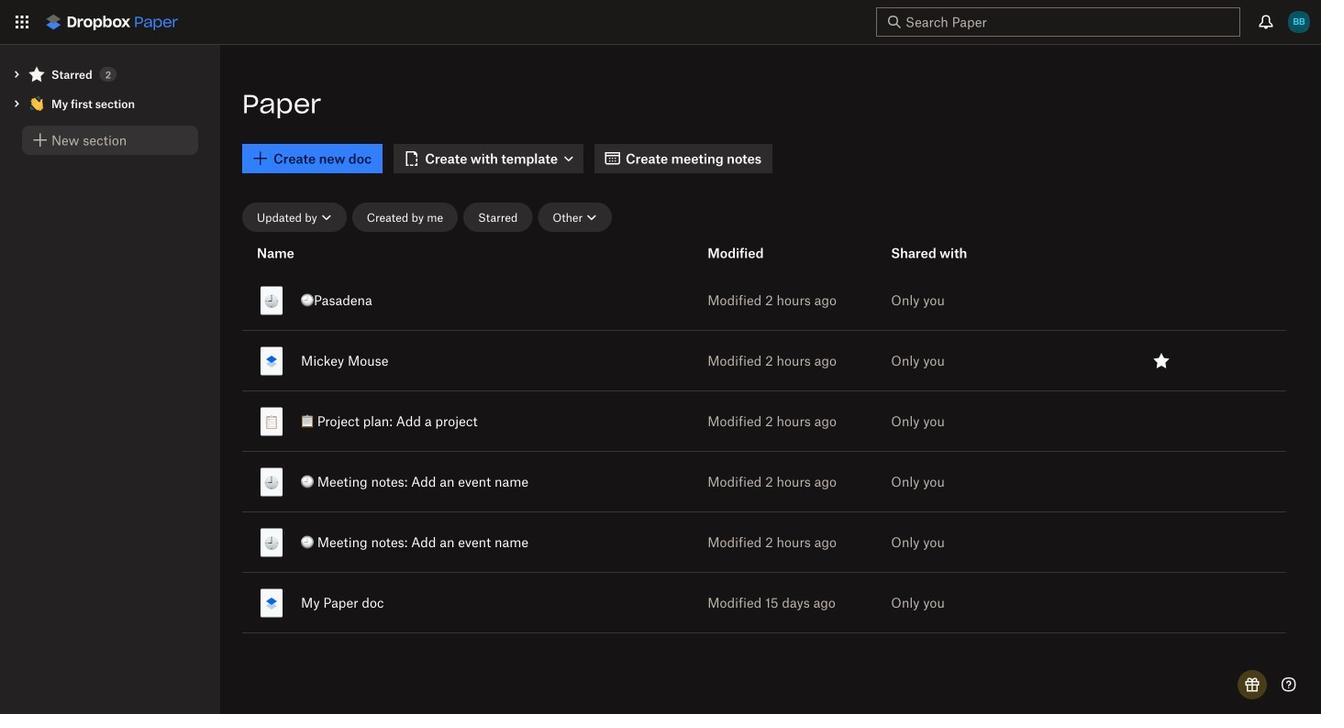Task type: describe. For each thing, give the bounding box(es) containing it.
Search Paper text field
[[906, 12, 1207, 32]]

2 row from the top
[[242, 328, 1287, 395]]

2 row group from the top
[[242, 267, 1287, 637]]

1 row from the top
[[242, 267, 1287, 334]]

2 nine o'clock image from the top
[[264, 476, 279, 490]]

New section text field
[[51, 130, 187, 150]]

6 row from the top
[[242, 570, 1287, 637]]



Task type: locate. For each thing, give the bounding box(es) containing it.
1 vertical spatial nine o'clock image
[[264, 476, 279, 490]]

1 nine o'clock image from the top
[[264, 294, 279, 309]]

nine o'clock image
[[264, 536, 279, 551]]

cell
[[242, 271, 601, 330], [242, 331, 601, 391], [242, 392, 601, 451], [1060, 392, 1268, 451], [242, 452, 601, 512], [1060, 452, 1268, 512], [242, 513, 601, 573], [242, 574, 601, 633], [1060, 574, 1268, 633]]

3 row from the top
[[242, 388, 1287, 455]]

waving hand image
[[29, 96, 44, 111]]

5 row from the top
[[242, 509, 1287, 576]]

4 row from the top
[[242, 449, 1287, 516]]

row
[[242, 267, 1287, 334], [242, 328, 1287, 395], [242, 388, 1287, 455], [242, 449, 1287, 516], [242, 509, 1287, 576], [242, 570, 1287, 637]]

nine o'clock image
[[264, 294, 279, 309], [264, 476, 279, 490]]

table
[[242, 236, 1299, 693]]

clipboard image
[[264, 415, 279, 430]]

1 row group from the top
[[242, 236, 1268, 271]]

row group
[[242, 236, 1268, 271], [242, 267, 1287, 637]]

0 vertical spatial nine o'clock image
[[264, 294, 279, 309]]



Task type: vqa. For each thing, say whether or not it's contained in the screenshot.
cell associated with fourth ROW from the top of the 2nd ROW GROUP
yes



